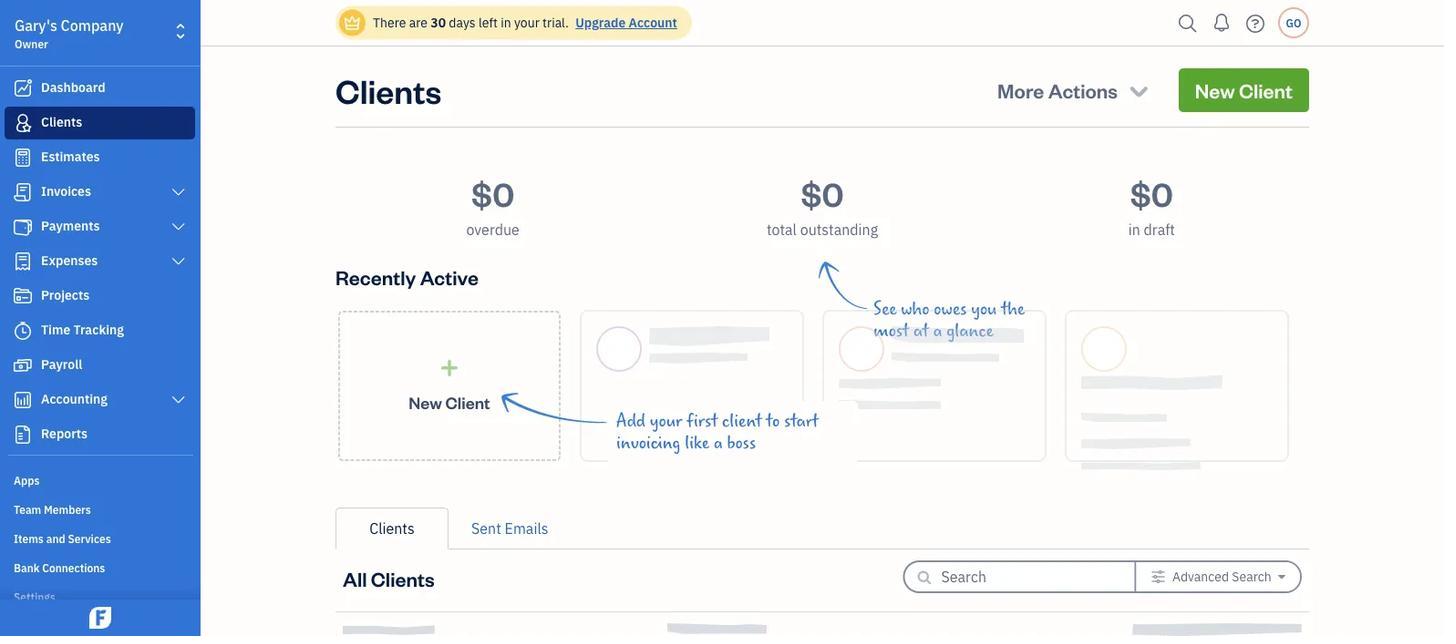 Task type: describe. For each thing, give the bounding box(es) containing it.
total
[[767, 220, 797, 239]]

expenses
[[41, 252, 98, 269]]

account
[[629, 14, 677, 31]]

chevron large down image for payments
[[170, 220, 187, 234]]

connections
[[42, 561, 105, 576]]

invoices
[[41, 183, 91, 200]]

and
[[46, 532, 65, 546]]

expense image
[[12, 253, 34, 271]]

upgrade
[[576, 14, 626, 31]]

all
[[343, 566, 367, 592]]

payments
[[41, 218, 100, 234]]

estimates link
[[5, 141, 195, 174]]

$0 for $0 overdue
[[472, 171, 515, 215]]

money image
[[12, 357, 34, 375]]

0 horizontal spatial client
[[446, 392, 490, 413]]

go to help image
[[1241, 10, 1271, 37]]

recently
[[336, 264, 416, 290]]

dashboard image
[[12, 79, 34, 98]]

actions
[[1049, 77, 1118, 103]]

client image
[[12, 114, 34, 132]]

projects link
[[5, 280, 195, 313]]

report image
[[12, 426, 34, 444]]

time
[[41, 322, 70, 338]]

the
[[1002, 299, 1025, 319]]

timer image
[[12, 322, 34, 340]]

a inside see who owes you the most at a glance
[[934, 321, 943, 341]]

you
[[972, 299, 997, 319]]

$0 in draft
[[1129, 171, 1176, 239]]

first
[[687, 411, 718, 431]]

more actions button
[[981, 68, 1168, 112]]

accounting
[[41, 391, 108, 408]]

chart image
[[12, 391, 34, 410]]

apps
[[14, 473, 40, 488]]

boss
[[727, 433, 756, 453]]

go button
[[1279, 7, 1310, 38]]

owes
[[934, 299, 967, 319]]

crown image
[[343, 13, 362, 32]]

dashboard
[[41, 79, 105, 96]]

recently active
[[336, 264, 479, 290]]

0 vertical spatial client
[[1239, 77, 1293, 103]]

chevrondown image
[[1127, 78, 1152, 103]]

who
[[901, 299, 930, 319]]

caretdown image
[[1279, 570, 1286, 585]]

$0 for $0 in draft
[[1131, 171, 1174, 215]]

advanced search button
[[1137, 563, 1301, 592]]

0 horizontal spatial new client link
[[338, 311, 561, 462]]

plus image
[[439, 359, 460, 377]]

sent
[[472, 519, 501, 539]]

1 vertical spatial clients link
[[336, 508, 449, 550]]

estimates
[[41, 148, 100, 165]]

see who owes you the most at a glance
[[874, 299, 1025, 341]]

project image
[[12, 287, 34, 306]]

$0 overdue
[[467, 171, 520, 239]]

0 vertical spatial clients link
[[5, 107, 195, 140]]

chevron large down image for accounting
[[170, 393, 187, 408]]

clients inside main "element"
[[41, 114, 82, 130]]

invoice image
[[12, 183, 34, 202]]

chevron large down image for invoices
[[170, 185, 187, 200]]

a inside add your first client to start invoicing like a boss
[[714, 433, 723, 453]]

services
[[68, 532, 111, 546]]

Search text field
[[942, 563, 1106, 592]]

all clients
[[343, 566, 435, 592]]

$0 for $0 total outstanding
[[801, 171, 844, 215]]

bank connections link
[[5, 554, 195, 581]]

clients right all
[[371, 566, 435, 592]]

active
[[420, 264, 479, 290]]

more
[[998, 77, 1045, 103]]

outstanding
[[801, 220, 878, 239]]

payment image
[[12, 218, 34, 236]]

tracking
[[73, 322, 124, 338]]

reports
[[41, 425, 88, 442]]

add
[[617, 411, 646, 431]]

client
[[722, 411, 762, 431]]

payroll link
[[5, 349, 195, 382]]

upgrade account link
[[572, 14, 677, 31]]

overdue
[[467, 220, 520, 239]]

gary's
[[15, 16, 57, 35]]

main element
[[0, 0, 246, 637]]

estimate image
[[12, 149, 34, 167]]

there are 30 days left in your trial. upgrade account
[[373, 14, 677, 31]]

search image
[[1174, 10, 1203, 37]]



Task type: locate. For each thing, give the bounding box(es) containing it.
payroll
[[41, 356, 82, 373]]

1 vertical spatial client
[[446, 392, 490, 413]]

30
[[431, 14, 446, 31]]

3 $0 from the left
[[1131, 171, 1174, 215]]

0 horizontal spatial your
[[514, 14, 540, 31]]

new client
[[1196, 77, 1293, 103], [409, 392, 490, 413]]

team members link
[[5, 495, 195, 523]]

client down the go to help image
[[1239, 77, 1293, 103]]

$0 up outstanding
[[801, 171, 844, 215]]

0 horizontal spatial in
[[501, 14, 511, 31]]

new client down plus image
[[409, 392, 490, 413]]

expenses link
[[5, 245, 195, 278]]

like
[[685, 433, 710, 453]]

sent emails
[[472, 519, 549, 539]]

are
[[409, 14, 428, 31]]

1 vertical spatial in
[[1129, 220, 1141, 239]]

start
[[784, 411, 819, 431]]

your left trial.
[[514, 14, 540, 31]]

clients down there
[[336, 68, 442, 112]]

1 chevron large down image from the top
[[170, 185, 187, 200]]

1 vertical spatial chevron large down image
[[170, 393, 187, 408]]

bank connections
[[14, 561, 105, 576]]

clients up all clients
[[370, 519, 415, 539]]

emails
[[505, 519, 549, 539]]

$0 inside $0 overdue
[[472, 171, 515, 215]]

invoices link
[[5, 176, 195, 209]]

1 horizontal spatial client
[[1239, 77, 1293, 103]]

new down plus image
[[409, 392, 442, 413]]

0 horizontal spatial a
[[714, 433, 723, 453]]

chevron large down image down payments link
[[170, 254, 187, 269]]

chevron large down image inside 'invoices' link
[[170, 185, 187, 200]]

in inside $0 in draft
[[1129, 220, 1141, 239]]

0 horizontal spatial clients link
[[5, 107, 195, 140]]

trial.
[[543, 14, 569, 31]]

2 $0 from the left
[[801, 171, 844, 215]]

chevron large down image down estimates link
[[170, 185, 187, 200]]

$0 inside $0 in draft
[[1131, 171, 1174, 215]]

your
[[514, 14, 540, 31], [650, 411, 683, 431]]

new down the notifications icon
[[1196, 77, 1236, 103]]

notifications image
[[1208, 5, 1237, 41]]

chevron large down image inside accounting 'link'
[[170, 393, 187, 408]]

at
[[914, 321, 929, 341]]

client
[[1239, 77, 1293, 103], [446, 392, 490, 413]]

$0 up overdue
[[472, 171, 515, 215]]

go
[[1286, 16, 1302, 30]]

a right at
[[934, 321, 943, 341]]

left
[[479, 14, 498, 31]]

0 vertical spatial a
[[934, 321, 943, 341]]

1 horizontal spatial new client
[[1196, 77, 1293, 103]]

sent emails link
[[449, 508, 571, 550]]

clients link up all clients
[[336, 508, 449, 550]]

to
[[766, 411, 780, 431]]

a right like
[[714, 433, 723, 453]]

clients link
[[5, 107, 195, 140], [336, 508, 449, 550]]

items and services
[[14, 532, 111, 546]]

search
[[1233, 569, 1272, 586]]

bank
[[14, 561, 40, 576]]

1 horizontal spatial new
[[1196, 77, 1236, 103]]

0 vertical spatial in
[[501, 14, 511, 31]]

$0 total outstanding
[[767, 171, 878, 239]]

payments link
[[5, 211, 195, 244]]

add your first client to start invoicing like a boss
[[617, 411, 819, 453]]

new client down the go to help image
[[1196, 77, 1293, 103]]

0 horizontal spatial new client
[[409, 392, 490, 413]]

in right left
[[501, 14, 511, 31]]

most
[[874, 321, 909, 341]]

accounting link
[[5, 384, 195, 417]]

members
[[44, 503, 91, 517]]

see
[[874, 299, 897, 319]]

2 chevron large down image from the top
[[170, 254, 187, 269]]

0 vertical spatial chevron large down image
[[170, 185, 187, 200]]

team
[[14, 503, 41, 517]]

company
[[61, 16, 124, 35]]

owner
[[15, 36, 48, 51]]

1 horizontal spatial new client link
[[1179, 68, 1310, 112]]

more actions
[[998, 77, 1118, 103]]

a
[[934, 321, 943, 341], [714, 433, 723, 453]]

$0 inside $0 total outstanding
[[801, 171, 844, 215]]

team members
[[14, 503, 91, 517]]

time tracking
[[41, 322, 124, 338]]

client down plus image
[[446, 392, 490, 413]]

chevron large down image down payroll link
[[170, 393, 187, 408]]

apps link
[[5, 466, 195, 493]]

0 vertical spatial chevron large down image
[[170, 220, 187, 234]]

new
[[1196, 77, 1236, 103], [409, 392, 442, 413]]

settings image
[[1152, 570, 1166, 585]]

1 horizontal spatial clients link
[[336, 508, 449, 550]]

2 chevron large down image from the top
[[170, 393, 187, 408]]

2 horizontal spatial $0
[[1131, 171, 1174, 215]]

advanced
[[1173, 569, 1230, 586]]

gary's company owner
[[15, 16, 124, 51]]

reports link
[[5, 419, 195, 451]]

advanced search
[[1173, 569, 1272, 586]]

$0 up "draft"
[[1131, 171, 1174, 215]]

items
[[14, 532, 44, 546]]

there
[[373, 14, 406, 31]]

1 vertical spatial new
[[409, 392, 442, 413]]

days
[[449, 14, 476, 31]]

in left "draft"
[[1129, 220, 1141, 239]]

new client link
[[1179, 68, 1310, 112], [338, 311, 561, 462]]

time tracking link
[[5, 315, 195, 347]]

0 horizontal spatial new
[[409, 392, 442, 413]]

0 vertical spatial new
[[1196, 77, 1236, 103]]

1 $0 from the left
[[472, 171, 515, 215]]

clients
[[336, 68, 442, 112], [41, 114, 82, 130], [370, 519, 415, 539], [371, 566, 435, 592]]

1 vertical spatial your
[[650, 411, 683, 431]]

draft
[[1144, 220, 1176, 239]]

1 horizontal spatial in
[[1129, 220, 1141, 239]]

items and services link
[[5, 524, 195, 552]]

your inside add your first client to start invoicing like a boss
[[650, 411, 683, 431]]

chevron large down image
[[170, 220, 187, 234], [170, 254, 187, 269]]

1 chevron large down image from the top
[[170, 220, 187, 234]]

0 vertical spatial your
[[514, 14, 540, 31]]

dashboard link
[[5, 72, 195, 105]]

clients up estimates
[[41, 114, 82, 130]]

chevron large down image up the expenses link
[[170, 220, 187, 234]]

chevron large down image inside payments link
[[170, 220, 187, 234]]

clients link down dashboard link
[[5, 107, 195, 140]]

settings image
[[14, 589, 195, 604]]

projects
[[41, 287, 90, 304]]

0 horizontal spatial $0
[[472, 171, 515, 215]]

1 horizontal spatial $0
[[801, 171, 844, 215]]

1 vertical spatial new client link
[[338, 311, 561, 462]]

1 vertical spatial new client
[[409, 392, 490, 413]]

chevron large down image
[[170, 185, 187, 200], [170, 393, 187, 408]]

1 vertical spatial a
[[714, 433, 723, 453]]

invoicing
[[617, 433, 681, 453]]

0 vertical spatial new client
[[1196, 77, 1293, 103]]

glance
[[947, 321, 994, 341]]

1 horizontal spatial a
[[934, 321, 943, 341]]

chevron large down image for expenses
[[170, 254, 187, 269]]

freshbooks image
[[86, 607, 115, 629]]

1 vertical spatial chevron large down image
[[170, 254, 187, 269]]

1 horizontal spatial your
[[650, 411, 683, 431]]

0 vertical spatial new client link
[[1179, 68, 1310, 112]]

your up invoicing
[[650, 411, 683, 431]]



Task type: vqa. For each thing, say whether or not it's contained in the screenshot.
Main element
yes



